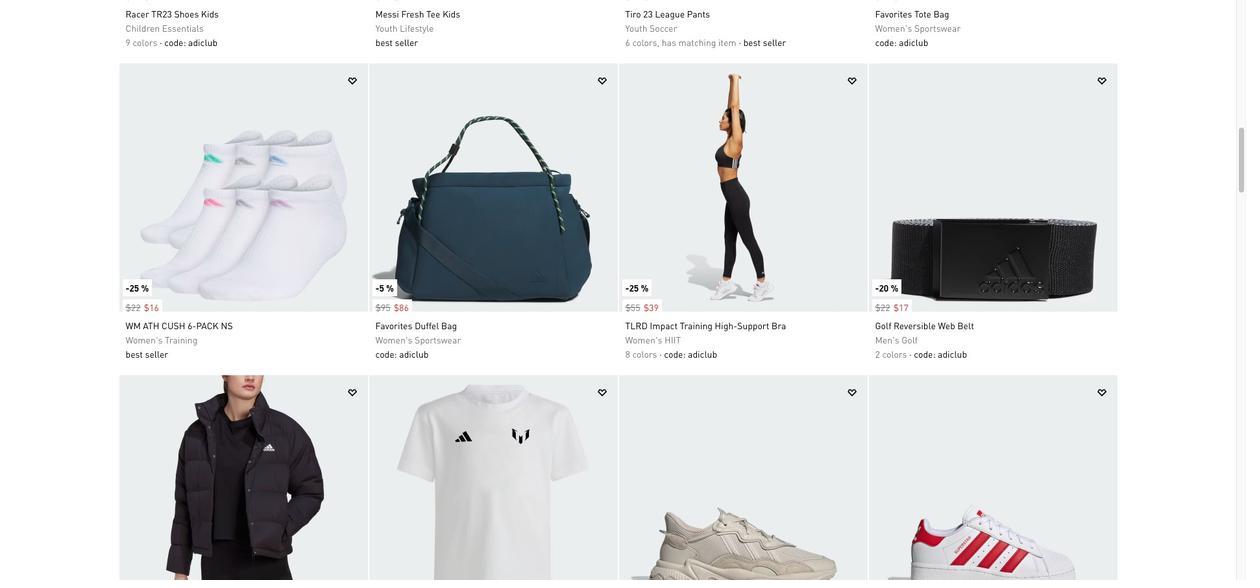 Task type: describe. For each thing, give the bounding box(es) containing it.
code: inside favorites tote bag women's sportswear code: adiclub
[[875, 36, 897, 48]]

code: inside golf reversible web belt men's golf 2 colors · code: adiclub
[[914, 349, 936, 360]]

tr23
[[151, 8, 172, 19]]

$86
[[394, 302, 409, 314]]

-25 % for $22
[[126, 282, 149, 294]]

2
[[875, 349, 880, 360]]

support
[[737, 320, 769, 332]]

25 for $55
[[629, 282, 639, 294]]

pants
[[687, 8, 710, 19]]

ath
[[143, 320, 159, 332]]

best inside messi fresh tee kids youth lifestyle best seller
[[375, 36, 393, 48]]

fresh
[[401, 8, 424, 19]]

women's sportswear turquoise favorites duffel bag image
[[369, 64, 618, 312]]

favorites tote bag women's sportswear code: adiclub
[[875, 8, 961, 48]]

youth for 6
[[625, 22, 648, 34]]

- for $95 $86
[[375, 282, 379, 294]]

· inside tlrd impact training high-support bra women's hiit 8 colors · code: adiclub
[[659, 349, 662, 360]]

pack
[[196, 320, 219, 332]]

23
[[643, 8, 653, 19]]

$55 $39
[[625, 302, 659, 314]]

racer tr23 shoes kids children essentials 9 colors · code: adiclub
[[126, 8, 219, 48]]

tlrd impact training high-support bra women's hiit 8 colors · code: adiclub
[[625, 320, 786, 360]]

children
[[126, 22, 160, 34]]

belt
[[958, 320, 974, 332]]

has
[[662, 36, 676, 48]]

favorites for favorites tote bag
[[875, 8, 912, 19]]

matching
[[679, 36, 716, 48]]

best inside tiro 23 league pants youth soccer 6 colors, has matching item · best seller
[[743, 36, 761, 48]]

1 vertical spatial golf
[[902, 334, 918, 346]]

reversible
[[894, 320, 936, 332]]

6-
[[188, 320, 196, 332]]

duffel
[[415, 320, 439, 332]]

$16
[[144, 302, 159, 314]]

colors,
[[632, 36, 660, 48]]

soccer
[[650, 22, 677, 34]]

men's
[[875, 334, 899, 346]]

item
[[718, 36, 736, 48]]

shoes
[[174, 8, 199, 19]]

code: inside favorites duffel bag women's sportswear code: adiclub
[[375, 349, 397, 360]]

wm ath cush 6-pack ns women's training best seller
[[126, 320, 233, 360]]

ns
[[221, 320, 233, 332]]

adiclub inside favorites tote bag women's sportswear code: adiclub
[[899, 36, 928, 48]]

lifestyle
[[400, 22, 434, 34]]

· inside golf reversible web belt men's golf 2 colors · code: adiclub
[[909, 349, 912, 360]]

youth for best
[[375, 22, 398, 34]]

% for $39
[[641, 282, 649, 294]]

$22 for $22 $17
[[875, 302, 890, 314]]

- for $22 $17
[[875, 282, 879, 294]]

youth originals white superstar xlg shoes kids image
[[869, 376, 1117, 581]]

men's golf black golf reversible web belt image
[[869, 64, 1117, 312]]

web
[[938, 320, 955, 332]]

best inside wm ath cush 6-pack ns women's training best seller
[[126, 349, 143, 360]]

women's inside tlrd impact training high-support bra women's hiit 8 colors · code: adiclub
[[625, 334, 662, 346]]

$22 $16
[[126, 302, 159, 314]]

kids for racer tr23 shoes kids children essentials 9 colors · code: adiclub
[[201, 8, 219, 19]]

high-
[[715, 320, 737, 332]]

seller inside tiro 23 league pants youth soccer 6 colors, has matching item · best seller
[[763, 36, 786, 48]]

women's sportswear black helionic relaxed down jacket image
[[119, 376, 368, 581]]

% for $86
[[386, 282, 394, 294]]

kids for messi fresh tee kids youth lifestyle best seller
[[443, 8, 460, 19]]

men's originals beige ozweego shoes image
[[619, 376, 867, 581]]

tote
[[915, 8, 931, 19]]

5
[[379, 282, 384, 294]]



Task type: locate. For each thing, give the bounding box(es) containing it.
1 horizontal spatial kids
[[443, 8, 460, 19]]

colors for 9 colors
[[133, 36, 157, 48]]

1 horizontal spatial best
[[375, 36, 393, 48]]

favorites inside favorites tote bag women's sportswear code: adiclub
[[875, 8, 912, 19]]

tiro
[[625, 8, 641, 19]]

bag right tote
[[934, 8, 949, 19]]

4 % from the left
[[891, 282, 899, 294]]

best down messi
[[375, 36, 393, 48]]

0 horizontal spatial favorites
[[375, 320, 412, 332]]

0 vertical spatial training
[[680, 320, 713, 332]]

seller
[[395, 36, 418, 48], [763, 36, 786, 48], [145, 349, 168, 360]]

colors for 2 colors
[[882, 349, 907, 360]]

6
[[625, 36, 630, 48]]

1 horizontal spatial training
[[680, 320, 713, 332]]

% for $17
[[891, 282, 899, 294]]

2 - from the left
[[375, 282, 379, 294]]

1 horizontal spatial 25
[[629, 282, 639, 294]]

% right 5
[[386, 282, 394, 294]]

0 horizontal spatial seller
[[145, 349, 168, 360]]

bag inside favorites tote bag women's sportswear code: adiclub
[[934, 8, 949, 19]]

adiclub inside golf reversible web belt men's golf 2 colors · code: adiclub
[[938, 349, 967, 360]]

golf down reversible on the right of the page
[[902, 334, 918, 346]]

0 horizontal spatial golf
[[875, 320, 892, 332]]

favorites down the $95 $86
[[375, 320, 412, 332]]

1 kids from the left
[[201, 8, 219, 19]]

0 horizontal spatial 25
[[129, 282, 139, 294]]

$22 left $17
[[875, 302, 890, 314]]

1 vertical spatial sportswear
[[415, 334, 461, 346]]

25
[[129, 282, 139, 294], [629, 282, 639, 294]]

tiro 23 league pants youth soccer 6 colors, has matching item · best seller
[[625, 8, 786, 48]]

favorites for favorites duffel bag
[[375, 320, 412, 332]]

2 -25 % from the left
[[625, 282, 649, 294]]

code: inside tlrd impact training high-support bra women's hiit 8 colors · code: adiclub
[[664, 349, 686, 360]]

adiclub down "web"
[[938, 349, 967, 360]]

kids right tee
[[443, 8, 460, 19]]

sportswear down tote
[[914, 22, 961, 34]]

-20 %
[[875, 282, 899, 294]]

sportswear inside favorites tote bag women's sportswear code: adiclub
[[914, 22, 961, 34]]

cush
[[162, 320, 185, 332]]

1 horizontal spatial seller
[[395, 36, 418, 48]]

25 up $22 $16
[[129, 282, 139, 294]]

colors inside the racer tr23 shoes kids children essentials 9 colors · code: adiclub
[[133, 36, 157, 48]]

sportswear for tote
[[914, 22, 961, 34]]

sportswear down "duffel"
[[415, 334, 461, 346]]

colors
[[133, 36, 157, 48], [632, 349, 657, 360], [882, 349, 907, 360]]

2 $22 from the left
[[875, 302, 890, 314]]

seller inside wm ath cush 6-pack ns women's training best seller
[[145, 349, 168, 360]]

% up $55 $39
[[641, 282, 649, 294]]

$22
[[126, 302, 141, 314], [875, 302, 890, 314]]

seller down ath
[[145, 349, 168, 360]]

1 horizontal spatial favorites
[[875, 8, 912, 19]]

· down children
[[160, 36, 162, 48]]

messi fresh tee kids youth lifestyle best seller
[[375, 8, 460, 48]]

bag inside favorites duffel bag women's sportswear code: adiclub
[[441, 320, 457, 332]]

-5 %
[[375, 282, 394, 294]]

% up $22 $16
[[141, 282, 149, 294]]

- for $22 $16
[[126, 282, 129, 294]]

bag
[[934, 8, 949, 19], [441, 320, 457, 332]]

- for $55 $39
[[625, 282, 629, 294]]

adiclub down tote
[[899, 36, 928, 48]]

favorites inside favorites duffel bag women's sportswear code: adiclub
[[375, 320, 412, 332]]

0 horizontal spatial -25 %
[[126, 282, 149, 294]]

hiit
[[665, 334, 681, 346]]

training inside wm ath cush 6-pack ns women's training best seller
[[165, 334, 197, 346]]

-
[[126, 282, 129, 294], [375, 282, 379, 294], [625, 282, 629, 294], [875, 282, 879, 294]]

- up $22 $16
[[126, 282, 129, 294]]

1 horizontal spatial bag
[[934, 8, 949, 19]]

colors right 8
[[632, 349, 657, 360]]

colors down children
[[133, 36, 157, 48]]

golf
[[875, 320, 892, 332], [902, 334, 918, 346]]

best right the item
[[743, 36, 761, 48]]

code:
[[164, 36, 186, 48], [875, 36, 897, 48], [375, 349, 397, 360], [664, 349, 686, 360], [914, 349, 936, 360]]

$39
[[644, 302, 659, 314]]

seller down "lifestyle"
[[395, 36, 418, 48]]

seller inside messi fresh tee kids youth lifestyle best seller
[[395, 36, 418, 48]]

0 horizontal spatial colors
[[133, 36, 157, 48]]

bag right "duffel"
[[441, 320, 457, 332]]

·
[[160, 36, 162, 48], [739, 36, 741, 48], [659, 349, 662, 360], [909, 349, 912, 360]]

colors inside golf reversible web belt men's golf 2 colors · code: adiclub
[[882, 349, 907, 360]]

· inside tiro 23 league pants youth soccer 6 colors, has matching item · best seller
[[739, 36, 741, 48]]

20
[[879, 282, 889, 294]]

$22 for $22 $16
[[126, 302, 141, 314]]

women's training white wm ath cush 6-pack ns image
[[119, 64, 368, 312]]

league
[[655, 8, 685, 19]]

golf up men's at bottom
[[875, 320, 892, 332]]

racer
[[126, 8, 149, 19]]

25 for $22
[[129, 282, 139, 294]]

1 horizontal spatial golf
[[902, 334, 918, 346]]

-25 % up $22 $16
[[126, 282, 149, 294]]

-25 % up $55
[[625, 282, 649, 294]]

0 horizontal spatial training
[[165, 334, 197, 346]]

kids
[[201, 8, 219, 19], [443, 8, 460, 19]]

25 up $55
[[629, 282, 639, 294]]

1 horizontal spatial youth
[[625, 22, 648, 34]]

- up $95
[[375, 282, 379, 294]]

adiclub inside the racer tr23 shoes kids children essentials 9 colors · code: adiclub
[[188, 36, 217, 48]]

0 horizontal spatial bag
[[441, 320, 457, 332]]

youth down tiro
[[625, 22, 648, 34]]

code: inside the racer tr23 shoes kids children essentials 9 colors · code: adiclub
[[164, 36, 186, 48]]

% for $16
[[141, 282, 149, 294]]

0 horizontal spatial kids
[[201, 8, 219, 19]]

favorites duffel bag women's sportswear code: adiclub
[[375, 320, 461, 360]]

2 youth from the left
[[625, 22, 648, 34]]

golf reversible web belt men's golf 2 colors · code: adiclub
[[875, 320, 974, 360]]

impact
[[650, 320, 678, 332]]

messi
[[375, 8, 399, 19]]

-25 % for $55
[[625, 282, 649, 294]]

0 vertical spatial bag
[[934, 8, 949, 19]]

1 vertical spatial favorites
[[375, 320, 412, 332]]

adiclub down essentials
[[188, 36, 217, 48]]

colors down men's at bottom
[[882, 349, 907, 360]]

1 youth from the left
[[375, 22, 398, 34]]

youth inside tiro 23 league pants youth soccer 6 colors, has matching item · best seller
[[625, 22, 648, 34]]

bra
[[772, 320, 786, 332]]

wm
[[126, 320, 141, 332]]

bag for favorites tote bag
[[934, 8, 949, 19]]

2 horizontal spatial colors
[[882, 349, 907, 360]]

best
[[375, 36, 393, 48], [743, 36, 761, 48], [126, 349, 143, 360]]

0 vertical spatial golf
[[875, 320, 892, 332]]

favorites left tote
[[875, 8, 912, 19]]

seller right the item
[[763, 36, 786, 48]]

2 horizontal spatial seller
[[763, 36, 786, 48]]

sportswear inside favorites duffel bag women's sportswear code: adiclub
[[415, 334, 461, 346]]

3 % from the left
[[641, 282, 649, 294]]

8
[[625, 349, 630, 360]]

3 - from the left
[[625, 282, 629, 294]]

favorites
[[875, 8, 912, 19], [375, 320, 412, 332]]

tee
[[426, 8, 440, 19]]

women's inside wm ath cush 6-pack ns women's training best seller
[[126, 334, 163, 346]]

· inside the racer tr23 shoes kids children essentials 9 colors · code: adiclub
[[160, 36, 162, 48]]

women's
[[875, 22, 912, 34], [126, 334, 163, 346], [375, 334, 412, 346], [625, 334, 662, 346]]

$22 up the "wm"
[[126, 302, 141, 314]]

youth down messi
[[375, 22, 398, 34]]

0 horizontal spatial youth
[[375, 22, 398, 34]]

2 horizontal spatial best
[[743, 36, 761, 48]]

1 horizontal spatial sportswear
[[914, 22, 961, 34]]

adiclub down high-
[[688, 349, 717, 360]]

youth lifestyle white messi fresh tee kids image
[[369, 376, 618, 581]]

women's inside favorites duffel bag women's sportswear code: adiclub
[[375, 334, 412, 346]]

0 horizontal spatial $22
[[126, 302, 141, 314]]

training up 'hiit'
[[680, 320, 713, 332]]

best down the "wm"
[[126, 349, 143, 360]]

sportswear for duffel
[[415, 334, 461, 346]]

- up $55
[[625, 282, 629, 294]]

1 horizontal spatial $22
[[875, 302, 890, 314]]

%
[[141, 282, 149, 294], [386, 282, 394, 294], [641, 282, 649, 294], [891, 282, 899, 294]]

% right "20"
[[891, 282, 899, 294]]

women's inside favorites tote bag women's sportswear code: adiclub
[[875, 22, 912, 34]]

sportswear
[[914, 22, 961, 34], [415, 334, 461, 346]]

adiclub inside tlrd impact training high-support bra women's hiit 8 colors · code: adiclub
[[688, 349, 717, 360]]

adiclub down "duffel"
[[399, 349, 429, 360]]

$95 $86
[[375, 302, 409, 314]]

training down cush
[[165, 334, 197, 346]]

adiclub inside favorites duffel bag women's sportswear code: adiclub
[[399, 349, 429, 360]]

kids inside the racer tr23 shoes kids children essentials 9 colors · code: adiclub
[[201, 8, 219, 19]]

women's hiit black tlrd impact training high-support bra image
[[619, 64, 867, 312]]

tlrd
[[625, 320, 648, 332]]

1 vertical spatial bag
[[441, 320, 457, 332]]

kids right the shoes
[[201, 8, 219, 19]]

1 $22 from the left
[[126, 302, 141, 314]]

$95
[[375, 302, 391, 314]]

1 % from the left
[[141, 282, 149, 294]]

training inside tlrd impact training high-support bra women's hiit 8 colors · code: adiclub
[[680, 320, 713, 332]]

· down impact
[[659, 349, 662, 360]]

1 horizontal spatial colors
[[632, 349, 657, 360]]

colors inside tlrd impact training high-support bra women's hiit 8 colors · code: adiclub
[[632, 349, 657, 360]]

$22 $17
[[875, 302, 909, 314]]

essentials
[[162, 22, 204, 34]]

1 vertical spatial training
[[165, 334, 197, 346]]

1 -25 % from the left
[[126, 282, 149, 294]]

kids inside messi fresh tee kids youth lifestyle best seller
[[443, 8, 460, 19]]

1 horizontal spatial -25 %
[[625, 282, 649, 294]]

0 vertical spatial favorites
[[875, 8, 912, 19]]

youth inside messi fresh tee kids youth lifestyle best seller
[[375, 22, 398, 34]]

1 - from the left
[[126, 282, 129, 294]]

2 25 from the left
[[629, 282, 639, 294]]

$17
[[894, 302, 909, 314]]

adiclub
[[188, 36, 217, 48], [899, 36, 928, 48], [399, 349, 429, 360], [688, 349, 717, 360], [938, 349, 967, 360]]

training
[[680, 320, 713, 332], [165, 334, 197, 346]]

· down reversible on the right of the page
[[909, 349, 912, 360]]

0 vertical spatial sportswear
[[914, 22, 961, 34]]

0 horizontal spatial best
[[126, 349, 143, 360]]

1 25 from the left
[[129, 282, 139, 294]]

$55
[[625, 302, 640, 314]]

-25 %
[[126, 282, 149, 294], [625, 282, 649, 294]]

youth
[[375, 22, 398, 34], [625, 22, 648, 34]]

9
[[126, 36, 130, 48]]

2 kids from the left
[[443, 8, 460, 19]]

4 - from the left
[[875, 282, 879, 294]]

0 horizontal spatial sportswear
[[415, 334, 461, 346]]

bag for favorites duffel bag
[[441, 320, 457, 332]]

2 % from the left
[[386, 282, 394, 294]]

- up $22 $17 in the bottom of the page
[[875, 282, 879, 294]]

· right the item
[[739, 36, 741, 48]]



Task type: vqa. For each thing, say whether or not it's contained in the screenshot.
9
yes



